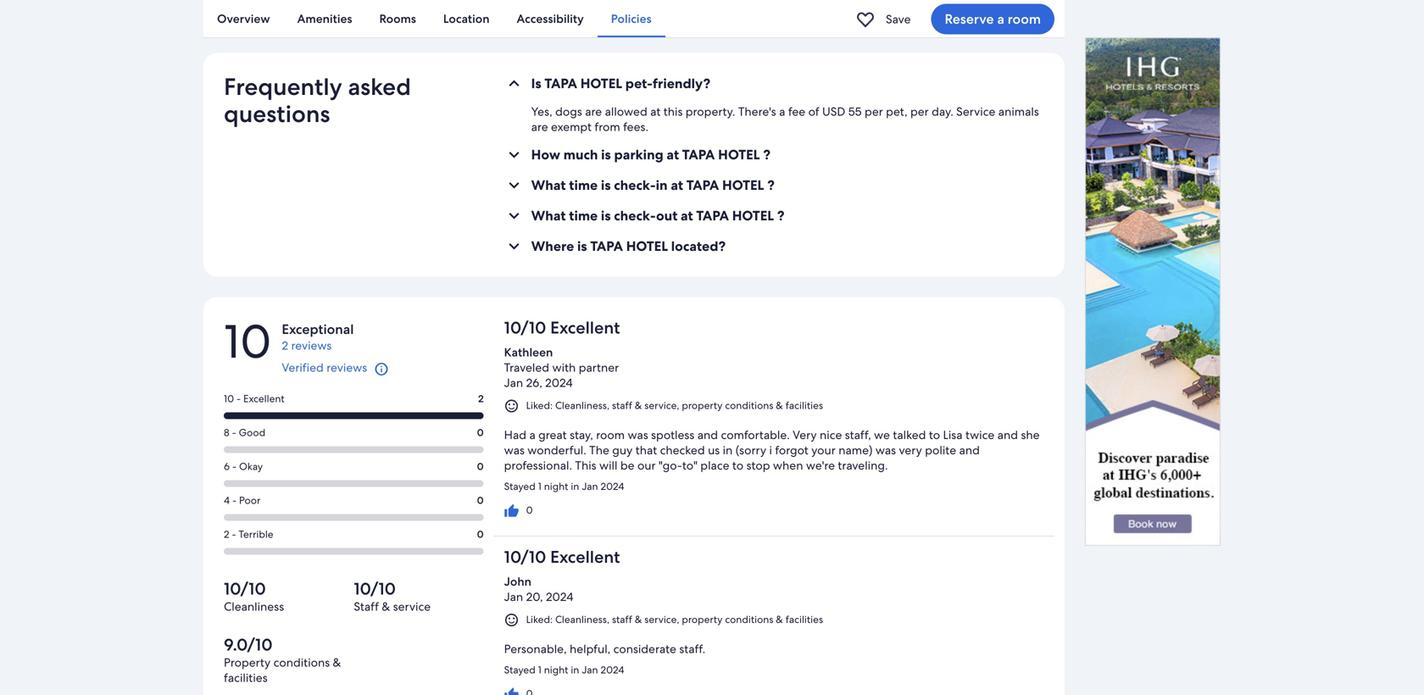 Task type: vqa. For each thing, say whether or not it's contained in the screenshot.
1st per from the left
yes



Task type: describe. For each thing, give the bounding box(es) containing it.
fee
[[788, 104, 806, 119]]

how
[[531, 146, 561, 164]]

checked
[[660, 443, 705, 458]]

a for great
[[529, 427, 536, 443]]

professional.
[[504, 458, 572, 473]]

yes, dogs are allowed at this property. there's a fee of usd 55 per pet, per day. service animals are exempt from fees.
[[531, 104, 1039, 134]]

accessibility link
[[503, 0, 598, 37]]

is for in
[[601, 176, 611, 194]]

this
[[575, 458, 597, 473]]

2 for 2 - terrible
[[224, 528, 229, 541]]

much
[[564, 146, 598, 164]]

we're
[[806, 458, 835, 473]]

at right the parking
[[667, 146, 679, 164]]

amenities link
[[284, 0, 366, 37]]

active image
[[504, 73, 525, 94]]

1 for 10/10 excellent john jan 20, 2024
[[538, 664, 542, 677]]

how much is parking at tapa hotel ?
[[531, 146, 771, 164]]

rooms link
[[366, 0, 430, 37]]

questions
[[224, 98, 330, 129]]

jan inside '10/10 excellent kathleen traveled with partner jan 26, 2024'
[[504, 375, 523, 391]]

property for 10/10 excellent kathleen traveled with partner jan 26, 2024
[[682, 399, 723, 412]]

night for 10/10 excellent john jan 20, 2024
[[544, 664, 568, 677]]

considerate
[[614, 642, 677, 657]]

staff
[[354, 599, 379, 614]]

personable,
[[504, 642, 567, 657]]

be
[[621, 458, 635, 473]]

room inside button
[[1008, 10, 1041, 28]]

2024 inside 10/10 excellent john jan 20, 2024
[[546, 589, 574, 605]]

check- for out
[[614, 207, 656, 225]]

is right where
[[577, 237, 587, 255]]

6
[[224, 460, 230, 473]]

talked
[[893, 427, 926, 443]]

asked
[[348, 71, 411, 102]]

0 horizontal spatial are
[[531, 119, 548, 134]]

parking
[[614, 146, 664, 164]]

medium image
[[504, 504, 520, 519]]

spotless
[[651, 427, 695, 443]]

terrible
[[239, 528, 274, 541]]

property for 10/10 excellent john jan 20, 2024
[[682, 613, 723, 626]]

conditions for 10/10 excellent kathleen traveled with partner jan 26, 2024
[[725, 399, 774, 412]]

will
[[599, 458, 618, 473]]

excellent for 10/10 excellent john jan 20, 2024
[[550, 546, 620, 568]]

list containing overview
[[204, 0, 1065, 37]]

policies
[[611, 11, 652, 26]]

polite
[[925, 443, 957, 458]]

staff.
[[680, 642, 706, 657]]

yes,
[[531, 104, 553, 119]]

location link
[[430, 0, 503, 37]]

4
[[224, 494, 230, 507]]

great
[[539, 427, 567, 443]]

0 for good
[[477, 426, 484, 439]]

8
[[224, 426, 229, 439]]

? for what time is check-in at tapa hotel ?
[[767, 176, 775, 194]]

allowed
[[605, 104, 648, 119]]

stayed 1 night in jan 2024 for 10/10 excellent kathleen traveled with partner jan 26, 2024
[[504, 480, 624, 493]]

liked: cleanliness, staff & service, property conditions & facilities for 10/10 excellent kathleen traveled with partner jan 26, 2024
[[526, 399, 823, 412]]

room inside had a great stay, room was spotless and comfortable.  very nice staff, we talked to lisa twice and she was wonderful. the guy that checked us in (sorry i forgot your name) was very polite and professional. this will be our "go-to" place to stop when we're traveling.
[[596, 427, 625, 443]]

she
[[1021, 427, 1040, 443]]

"go-
[[659, 458, 682, 473]]

name)
[[839, 443, 873, 458]]

service
[[957, 104, 996, 119]]

liked: for 10/10 excellent john jan 20, 2024
[[526, 613, 553, 626]]

10 out of 10 element for 10/10 cleanliness
[[224, 578, 354, 600]]

2 - terrible
[[224, 528, 274, 541]]

is
[[531, 75, 542, 92]]

liked: for 10/10 excellent kathleen traveled with partner jan 26, 2024
[[526, 399, 553, 412]]

what for what time is check-in at tapa hotel ?
[[531, 176, 566, 194]]

a for room
[[998, 10, 1005, 28]]

stop
[[747, 458, 770, 473]]

out
[[656, 207, 678, 225]]

i
[[769, 443, 772, 458]]

10 out of 10 element for 10/10 staff & service
[[354, 578, 484, 600]]

tapa right is
[[545, 75, 577, 92]]

2 for 2
[[478, 392, 484, 405]]

wonderful.
[[528, 443, 587, 458]]

time for what time is check-in at tapa hotel ?
[[569, 176, 598, 194]]

medium image
[[504, 687, 520, 695]]

overview
[[217, 11, 270, 26]]

conditions for 10/10 excellent john jan 20, 2024
[[725, 613, 774, 626]]

0 for okay
[[477, 460, 484, 473]]

10/10 cleanliness
[[224, 578, 284, 614]]

conditions inside 9.0/10 property conditions & facilities
[[274, 655, 330, 670]]

9.0/10 property conditions & facilities
[[224, 634, 341, 686]]

personable, helpful, considerate staff.
[[504, 642, 706, 657]]

when
[[773, 458, 803, 473]]

small image
[[504, 613, 520, 628]]

tapa up located?
[[696, 207, 729, 225]]

10/10 excellent john jan 20, 2024
[[504, 546, 620, 605]]

helpful,
[[570, 642, 611, 657]]

pet,
[[886, 104, 908, 119]]

we
[[874, 427, 890, 443]]

in inside had a great stay, room was spotless and comfortable.  very nice staff, we talked to lisa twice and she was wonderful. the guy that checked us in (sorry i forgot your name) was very polite and professional. this will be our "go-to" place to stop when we're traveling.
[[723, 443, 733, 458]]

tapa up what time is check-out at tapa hotel ?
[[687, 176, 719, 194]]

1 horizontal spatial and
[[959, 443, 980, 458]]

0 horizontal spatial was
[[504, 443, 525, 458]]

stayed 1 night in jan 2024 for 10/10 excellent john jan 20, 2024
[[504, 664, 624, 677]]

friendly?
[[653, 75, 711, 92]]

partner
[[579, 360, 619, 375]]

8 - good
[[224, 426, 266, 439]]

small image inside the "verified reviews" dropdown button
[[371, 360, 393, 379]]

lisa
[[943, 427, 963, 443]]

verified reviews
[[282, 360, 367, 375]]

Save property to a trip checkbox
[[852, 6, 879, 33]]

john
[[504, 574, 532, 589]]

jan down this
[[582, 480, 598, 493]]

9.0/10
[[224, 634, 273, 656]]

pet-
[[626, 75, 653, 92]]

2024 inside '10/10 excellent kathleen traveled with partner jan 26, 2024'
[[545, 375, 573, 391]]

of
[[809, 104, 820, 119]]

2024 down personable, helpful, considerate staff.
[[601, 664, 624, 677]]

that
[[636, 443, 657, 458]]

10/10 for 10/10 excellent kathleen traveled with partner jan 26, 2024
[[504, 317, 546, 339]]

location
[[443, 11, 490, 26]]

exempt
[[551, 119, 592, 134]]

jan inside 10/10 excellent john jan 20, 2024
[[504, 589, 523, 605]]

the
[[589, 443, 610, 458]]

stayed for 10/10 excellent john jan 20, 2024
[[504, 664, 536, 677]]

with
[[552, 360, 576, 375]]

staff,
[[845, 427, 871, 443]]

good
[[239, 426, 266, 439]]

verified
[[282, 360, 324, 375]]

traveling.
[[838, 458, 888, 473]]

0 vertical spatial to
[[929, 427, 940, 443]]

0 horizontal spatial and
[[698, 427, 718, 443]]

verified reviews button
[[282, 353, 393, 385]]

reserve a room
[[945, 10, 1041, 28]]

poor
[[239, 494, 261, 507]]

in down helpful,
[[571, 664, 579, 677]]

our
[[638, 458, 656, 473]]

20,
[[526, 589, 543, 605]]

stayed for 10/10 excellent kathleen traveled with partner jan 26, 2024
[[504, 480, 536, 493]]



Task type: locate. For each thing, give the bounding box(es) containing it.
10/10 inside 10/10 staff & service
[[354, 578, 396, 600]]

0 horizontal spatial small image
[[371, 360, 393, 379]]

0 vertical spatial room
[[1008, 10, 1041, 28]]

at left this
[[650, 104, 661, 119]]

1 vertical spatial reviews
[[327, 360, 367, 375]]

excellent inside '10/10 excellent kathleen traveled with partner jan 26, 2024'
[[550, 317, 620, 339]]

service, for 10/10 excellent john jan 20, 2024
[[645, 613, 680, 626]]

0 vertical spatial small image
[[371, 360, 393, 379]]

check- for in
[[614, 176, 656, 194]]

- for excellent
[[237, 392, 241, 405]]

per right 55
[[865, 104, 883, 119]]

1 down professional.
[[538, 480, 542, 493]]

26,
[[526, 375, 542, 391]]

what down how
[[531, 176, 566, 194]]

0 inside button
[[526, 504, 533, 517]]

was up our
[[628, 427, 648, 443]]

1 vertical spatial 10
[[224, 392, 234, 405]]

reviews down 2 reviews button
[[327, 360, 367, 375]]

overview link
[[204, 0, 284, 37]]

are right dogs
[[585, 104, 602, 119]]

there's
[[738, 104, 776, 119]]

1 time from the top
[[569, 176, 598, 194]]

small image
[[371, 360, 393, 379], [504, 399, 520, 414]]

facilities for 10/10 excellent kathleen traveled with partner jan 26, 2024
[[786, 399, 823, 412]]

1 vertical spatial conditions
[[725, 613, 774, 626]]

0 vertical spatial cleanliness,
[[555, 399, 610, 412]]

- right 6
[[232, 460, 237, 473]]

10 for 10 - excellent
[[224, 392, 234, 405]]

2 stayed from the top
[[504, 664, 536, 677]]

stayed
[[504, 480, 536, 493], [504, 664, 536, 677]]

0 vertical spatial staff
[[612, 399, 633, 412]]

10/10 for 10/10 excellent john jan 20, 2024
[[504, 546, 546, 568]]

0 vertical spatial property
[[682, 399, 723, 412]]

2 staff from the top
[[612, 613, 633, 626]]

& inside 10/10 staff & service
[[382, 599, 390, 614]]

facilities
[[786, 399, 823, 412], [786, 613, 823, 626], [224, 670, 268, 686]]

to left 'stop'
[[733, 458, 744, 473]]

time up where
[[569, 207, 598, 225]]

1 staff from the top
[[612, 399, 633, 412]]

1 horizontal spatial to
[[929, 427, 940, 443]]

is down how much is parking at tapa hotel ?
[[601, 176, 611, 194]]

property up staff.
[[682, 613, 723, 626]]

1 vertical spatial night
[[544, 664, 568, 677]]

liked: cleanliness, staff & service, property conditions & facilities for 10/10 excellent john jan 20, 2024
[[526, 613, 823, 626]]

1 vertical spatial 1
[[538, 664, 542, 677]]

and up place
[[698, 427, 718, 443]]

at right out
[[681, 207, 693, 225]]

0 vertical spatial liked:
[[526, 399, 553, 412]]

facilities inside 9.0/10 property conditions & facilities
[[224, 670, 268, 686]]

reviews inside dropdown button
[[327, 360, 367, 375]]

located?
[[671, 237, 726, 255]]

1 for 10/10 excellent kathleen traveled with partner jan 26, 2024
[[538, 480, 542, 493]]

a
[[998, 10, 1005, 28], [779, 104, 786, 119], [529, 427, 536, 443]]

2 horizontal spatial was
[[876, 443, 896, 458]]

nice
[[820, 427, 842, 443]]

at inside the yes, dogs are allowed at this property. there's a fee of usd 55 per pet, per day. service animals are exempt from fees.
[[650, 104, 661, 119]]

0 vertical spatial conditions
[[725, 399, 774, 412]]

1 vertical spatial stayed 1 night in jan 2024
[[504, 664, 624, 677]]

1 liked: from the top
[[526, 399, 553, 412]]

2 property from the top
[[682, 613, 723, 626]]

accessibility
[[517, 11, 584, 26]]

excellent for 10/10 excellent kathleen traveled with partner jan 26, 2024
[[550, 317, 620, 339]]

usd
[[823, 104, 846, 119]]

1 horizontal spatial a
[[779, 104, 786, 119]]

? for what time is check-out at tapa hotel ?
[[777, 207, 785, 225]]

policies link
[[598, 0, 665, 37]]

1 stayed 1 night in jan 2024 from the top
[[504, 480, 624, 493]]

staff down partner
[[612, 399, 633, 412]]

0
[[477, 426, 484, 439], [477, 460, 484, 473], [477, 494, 484, 507], [526, 504, 533, 517], [477, 528, 484, 541]]

1 service, from the top
[[645, 399, 680, 412]]

day.
[[932, 104, 954, 119]]

is for at
[[601, 146, 611, 164]]

small image down 2 reviews button
[[371, 360, 393, 379]]

to left lisa
[[929, 427, 940, 443]]

0 horizontal spatial per
[[865, 104, 883, 119]]

cleanliness, up stay,
[[555, 399, 610, 412]]

10/10 inside 10/10 excellent john jan 20, 2024
[[504, 546, 546, 568]]

liked: cleanliness, staff & service, property conditions & facilities up staff.
[[526, 613, 823, 626]]

what
[[531, 176, 566, 194], [531, 207, 566, 225]]

cleanliness, for 10/10 excellent john jan 20, 2024
[[555, 613, 610, 626]]

at up out
[[671, 176, 683, 194]]

1 10 from the top
[[224, 310, 272, 372]]

1 what from the top
[[531, 176, 566, 194]]

10/10 excellent kathleen traveled with partner jan 26, 2024
[[504, 317, 620, 391]]

excellent inside 10/10 excellent john jan 20, 2024
[[550, 546, 620, 568]]

0 vertical spatial time
[[569, 176, 598, 194]]

had
[[504, 427, 527, 443]]

room right stay,
[[596, 427, 625, 443]]

0 vertical spatial a
[[998, 10, 1005, 28]]

in right us
[[723, 443, 733, 458]]

0 vertical spatial what
[[531, 176, 566, 194]]

2 night from the top
[[544, 664, 568, 677]]

okay
[[239, 460, 263, 473]]

liked: down 26, in the left bottom of the page
[[526, 399, 553, 412]]

2 vertical spatial 2
[[224, 528, 229, 541]]

in
[[656, 176, 668, 194], [723, 443, 733, 458], [571, 480, 579, 493], [571, 664, 579, 677]]

where is tapa hotel  located?
[[531, 237, 726, 255]]

service, for 10/10 excellent kathleen traveled with partner jan 26, 2024
[[645, 399, 680, 412]]

jan down helpful,
[[582, 664, 598, 677]]

- left terrible
[[232, 528, 236, 541]]

10/10 inside 10/10 cleanliness
[[224, 578, 266, 600]]

2 vertical spatial facilities
[[224, 670, 268, 686]]

1 vertical spatial what
[[531, 207, 566, 225]]

a inside button
[[998, 10, 1005, 28]]

us
[[708, 443, 720, 458]]

time down much
[[569, 176, 598, 194]]

traveled
[[504, 360, 550, 375]]

stayed 1 night in jan 2024 down helpful,
[[504, 664, 624, 677]]

1 vertical spatial cleanliness,
[[555, 613, 610, 626]]

2 liked: from the top
[[526, 613, 553, 626]]

1 liked: cleanliness, staff & service, property conditions & facilities from the top
[[526, 399, 823, 412]]

frequently
[[224, 71, 342, 102]]

stayed up 0 button
[[504, 480, 536, 493]]

is
[[601, 146, 611, 164], [601, 176, 611, 194], [601, 207, 611, 225], [577, 237, 587, 255]]

your
[[812, 443, 836, 458]]

10 up 10 - excellent
[[224, 310, 272, 372]]

- right 4
[[232, 494, 237, 507]]

1 vertical spatial facilities
[[786, 613, 823, 626]]

2
[[282, 338, 288, 353], [478, 392, 484, 405], [224, 528, 229, 541]]

a inside had a great stay, room was spotless and comfortable.  very nice staff, we talked to lisa twice and she was wonderful. the guy that checked us in (sorry i forgot your name) was very polite and professional. this will be our "go-to" place to stop when we're traveling.
[[529, 427, 536, 443]]

0 for poor
[[477, 494, 484, 507]]

2 10 from the top
[[224, 392, 234, 405]]

guy
[[612, 443, 633, 458]]

1 horizontal spatial small image
[[504, 399, 520, 414]]

2 vertical spatial a
[[529, 427, 536, 443]]

1 vertical spatial stayed
[[504, 664, 536, 677]]

jan left 20,
[[504, 589, 523, 605]]

1 check- from the top
[[614, 176, 656, 194]]

1 vertical spatial check-
[[614, 207, 656, 225]]

0 horizontal spatial a
[[529, 427, 536, 443]]

staff up personable, helpful, considerate staff.
[[612, 613, 633, 626]]

liked: down 20,
[[526, 613, 553, 626]]

frequently asked questions
[[224, 71, 411, 129]]

(sorry
[[736, 443, 767, 458]]

what for what time is check-out at tapa hotel ?
[[531, 207, 566, 225]]

a inside the yes, dogs are allowed at this property. there's a fee of usd 55 per pet, per day. service animals are exempt from fees.
[[779, 104, 786, 119]]

1 vertical spatial small image
[[504, 399, 520, 414]]

1 vertical spatial liked:
[[526, 613, 553, 626]]

small image up had
[[504, 399, 520, 414]]

2 what from the top
[[531, 207, 566, 225]]

55
[[849, 104, 862, 119]]

0 vertical spatial check-
[[614, 176, 656, 194]]

- for poor
[[232, 494, 237, 507]]

are up how
[[531, 119, 548, 134]]

very
[[899, 443, 922, 458]]

a right had
[[529, 427, 536, 443]]

- right 8
[[232, 426, 236, 439]]

per
[[865, 104, 883, 119], [911, 104, 929, 119]]

night
[[544, 480, 568, 493], [544, 664, 568, 677]]

check- up where is tapa hotel  located?
[[614, 207, 656, 225]]

0 vertical spatial service,
[[645, 399, 680, 412]]

and left she
[[998, 427, 1018, 443]]

2024 right 26, in the left bottom of the page
[[545, 375, 573, 391]]

jan
[[504, 375, 523, 391], [582, 480, 598, 493], [504, 589, 523, 605], [582, 664, 598, 677]]

place
[[701, 458, 730, 473]]

stayed up medium image
[[504, 664, 536, 677]]

- for okay
[[232, 460, 237, 473]]

2 10 out of 10 element from the left
[[354, 578, 484, 600]]

- for terrible
[[232, 528, 236, 541]]

liked: cleanliness, staff & service, property conditions & facilities
[[526, 399, 823, 412], [526, 613, 823, 626]]

this
[[664, 104, 683, 119]]

at
[[650, 104, 661, 119], [667, 146, 679, 164], [671, 176, 683, 194], [681, 207, 693, 225]]

check- down the parking
[[614, 176, 656, 194]]

1 vertical spatial a
[[779, 104, 786, 119]]

2 service, from the top
[[645, 613, 680, 626]]

0 vertical spatial 1
[[538, 480, 542, 493]]

0 vertical spatial 10
[[224, 310, 272, 372]]

what up where
[[531, 207, 566, 225]]

list
[[204, 0, 1065, 37]]

2 check- from the top
[[614, 207, 656, 225]]

1 vertical spatial to
[[733, 458, 744, 473]]

1 1 from the top
[[538, 480, 542, 493]]

2 vertical spatial conditions
[[274, 655, 330, 670]]

0 vertical spatial reviews
[[291, 338, 332, 353]]

per right pet,
[[911, 104, 929, 119]]

a left fee
[[779, 104, 786, 119]]

tapa right where
[[590, 237, 623, 255]]

- for good
[[232, 426, 236, 439]]

0 vertical spatial 2
[[282, 338, 288, 353]]

1
[[538, 480, 542, 493], [538, 664, 542, 677]]

reviews inside "exceptional 2 reviews"
[[291, 338, 332, 353]]

2024 down will
[[601, 480, 624, 493]]

facilities for 10/10 excellent john jan 20, 2024
[[786, 613, 823, 626]]

10/10
[[504, 317, 546, 339], [504, 546, 546, 568], [224, 578, 266, 600], [354, 578, 396, 600]]

was left 'great'
[[504, 443, 525, 458]]

is tapa hotel  pet-friendly?
[[531, 75, 711, 92]]

1 per from the left
[[865, 104, 883, 119]]

4 - poor
[[224, 494, 261, 507]]

kathleen
[[504, 345, 553, 360]]

what time is check-in at tapa hotel ?
[[531, 176, 775, 194]]

0 vertical spatial stayed
[[504, 480, 536, 493]]

property
[[682, 399, 723, 412], [682, 613, 723, 626]]

10/10 for 10/10 staff & service
[[354, 578, 396, 600]]

1 vertical spatial liked: cleanliness, staff & service, property conditions & facilities
[[526, 613, 823, 626]]

10/10 inside '10/10 excellent kathleen traveled with partner jan 26, 2024'
[[504, 317, 546, 339]]

night down the personable,
[[544, 664, 568, 677]]

in up what time is check-out at tapa hotel ?
[[656, 176, 668, 194]]

2 inside "exceptional 2 reviews"
[[282, 338, 288, 353]]

tapa down the property.
[[682, 146, 715, 164]]

1 vertical spatial staff
[[612, 613, 633, 626]]

2 liked: cleanliness, staff & service, property conditions & facilities from the top
[[526, 613, 823, 626]]

property
[[224, 655, 271, 670]]

10 - excellent
[[224, 392, 285, 405]]

0 button
[[504, 504, 533, 519]]

1 vertical spatial excellent
[[243, 392, 285, 405]]

1 vertical spatial ?
[[767, 176, 775, 194]]

room right reserve
[[1008, 10, 1041, 28]]

10 up 8
[[224, 392, 234, 405]]

are
[[585, 104, 602, 119], [531, 119, 548, 134]]

1 night from the top
[[544, 480, 568, 493]]

from
[[595, 119, 620, 134]]

0 vertical spatial night
[[544, 480, 568, 493]]

2 horizontal spatial and
[[998, 427, 1018, 443]]

exceptional 2 reviews
[[282, 321, 354, 353]]

10/10 staff & service
[[354, 578, 431, 614]]

10 out of 10 element
[[224, 578, 354, 600], [354, 578, 484, 600]]

1 horizontal spatial 2
[[282, 338, 288, 353]]

is right much
[[601, 146, 611, 164]]

1 vertical spatial service,
[[645, 613, 680, 626]]

reserve a room button
[[931, 4, 1055, 34]]

service, up considerate
[[645, 613, 680, 626]]

service, up spotless at left
[[645, 399, 680, 412]]

0 vertical spatial facilities
[[786, 399, 823, 412]]

staff for 10/10 excellent kathleen traveled with partner jan 26, 2024
[[612, 399, 633, 412]]

in down this
[[571, 480, 579, 493]]

was left very on the right bottom of the page
[[876, 443, 896, 458]]

1 property from the top
[[682, 399, 723, 412]]

2 vertical spatial excellent
[[550, 546, 620, 568]]

had a great stay, room was spotless and comfortable.  very nice staff, we talked to lisa twice and she was wonderful. the guy that checked us in (sorry i forgot your name) was very polite and professional. this will be our "go-to" place to stop when we're traveling.
[[504, 427, 1040, 473]]

0 horizontal spatial to
[[733, 458, 744, 473]]

6 - okay
[[224, 460, 263, 473]]

conditions
[[725, 399, 774, 412], [725, 613, 774, 626], [274, 655, 330, 670]]

1 10 out of 10 element from the left
[[224, 578, 354, 600]]

10/10 for 10/10 cleanliness
[[224, 578, 266, 600]]

staff for 10/10 excellent john jan 20, 2024
[[612, 613, 633, 626]]

1 vertical spatial 2
[[478, 392, 484, 405]]

2 stayed 1 night in jan 2024 from the top
[[504, 664, 624, 677]]

2 horizontal spatial a
[[998, 10, 1005, 28]]

& inside 9.0/10 property conditions & facilities
[[333, 655, 341, 670]]

a right reserve
[[998, 10, 1005, 28]]

1 vertical spatial room
[[596, 427, 625, 443]]

0 vertical spatial excellent
[[550, 317, 620, 339]]

2024 right 20,
[[546, 589, 574, 605]]

to"
[[682, 458, 698, 473]]

property up spotless at left
[[682, 399, 723, 412]]

cleanliness, for 10/10 excellent kathleen traveled with partner jan 26, 2024
[[555, 399, 610, 412]]

is for out
[[601, 207, 611, 225]]

1 horizontal spatial are
[[585, 104, 602, 119]]

time for what time is check-out at tapa hotel ?
[[569, 207, 598, 225]]

2 time from the top
[[569, 207, 598, 225]]

1 vertical spatial property
[[682, 613, 723, 626]]

2 per from the left
[[911, 104, 929, 119]]

1 stayed from the top
[[504, 480, 536, 493]]

- up 8 - good
[[237, 392, 241, 405]]

0 horizontal spatial 2
[[224, 528, 229, 541]]

night for 10/10 excellent kathleen traveled with partner jan 26, 2024
[[544, 480, 568, 493]]

1 down the personable,
[[538, 664, 542, 677]]

2 vertical spatial ?
[[777, 207, 785, 225]]

2 horizontal spatial 2
[[478, 392, 484, 405]]

1 cleanliness, from the top
[[555, 399, 610, 412]]

9.0 out of 10 element
[[224, 634, 354, 656]]

property.
[[686, 104, 736, 119]]

liked: cleanliness, staff & service, property conditions & facilities up spotless at left
[[526, 399, 823, 412]]

1 horizontal spatial room
[[1008, 10, 1041, 28]]

0 vertical spatial ?
[[763, 146, 771, 164]]

cleanliness, up helpful,
[[555, 613, 610, 626]]

and right polite
[[959, 443, 980, 458]]

0 vertical spatial liked: cleanliness, staff & service, property conditions & facilities
[[526, 399, 823, 412]]

hotel
[[581, 75, 622, 92], [718, 146, 760, 164], [722, 176, 764, 194], [732, 207, 774, 225], [626, 237, 668, 255]]

0 for terrible
[[477, 528, 484, 541]]

night down professional.
[[544, 480, 568, 493]]

reviews up verified
[[291, 338, 332, 353]]

jan left 26, in the left bottom of the page
[[504, 375, 523, 391]]

is up where is tapa hotel  located?
[[601, 207, 611, 225]]

2 1 from the top
[[538, 664, 542, 677]]

room
[[1008, 10, 1041, 28], [596, 427, 625, 443]]

1 horizontal spatial per
[[911, 104, 929, 119]]

forgot
[[775, 443, 809, 458]]

0 horizontal spatial room
[[596, 427, 625, 443]]

-
[[237, 392, 241, 405], [232, 426, 236, 439], [232, 460, 237, 473], [232, 494, 237, 507], [232, 528, 236, 541]]

10 for 10
[[224, 310, 272, 372]]

1 vertical spatial time
[[569, 207, 598, 225]]

stayed 1 night in jan 2024 down this
[[504, 480, 624, 493]]

1 horizontal spatial was
[[628, 427, 648, 443]]

2 cleanliness, from the top
[[555, 613, 610, 626]]

0 vertical spatial stayed 1 night in jan 2024
[[504, 480, 624, 493]]



